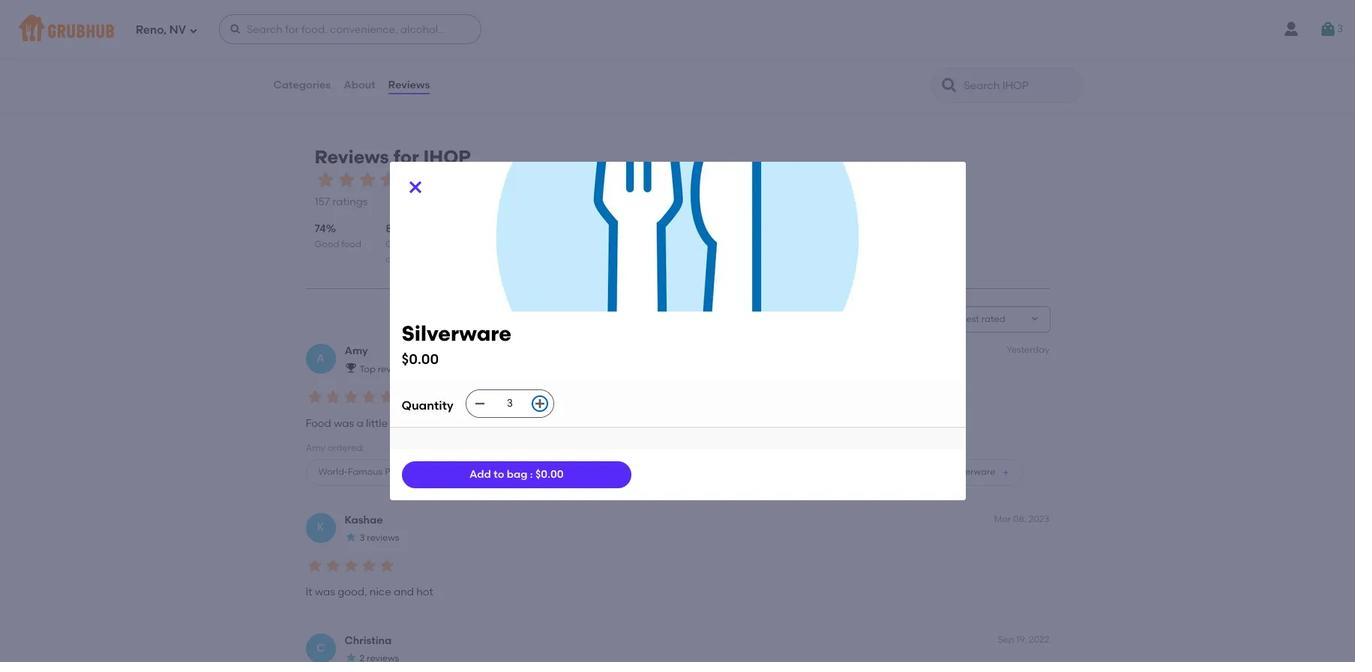 Task type: vqa. For each thing, say whether or not it's contained in the screenshot.
the topmost $0.00
yes



Task type: describe. For each thing, give the bounding box(es) containing it.
mar 08, 2023
[[994, 514, 1050, 525]]

min for 157 ratings
[[323, 51, 339, 61]]

74 good food
[[315, 223, 361, 250]]

svg image inside 3 button
[[1319, 20, 1337, 38]]

famous
[[348, 467, 383, 478]]

delivery
[[386, 254, 419, 265]]

87 on time delivery
[[386, 223, 420, 265]]

combo inside world-famous pancake combo button
[[425, 467, 458, 478]]

svg image inside main navigation navigation
[[229, 23, 241, 35]]

food
[[306, 418, 331, 430]]

correct
[[457, 239, 490, 250]]

19,
[[1016, 635, 1027, 645]]

categories
[[273, 79, 331, 91]]

kashae
[[345, 514, 383, 527]]

cold
[[390, 418, 412, 430]]

svg image left input item quantity number field
[[474, 398, 486, 410]]

plus icon image for world-famous pancake combo
[[464, 468, 473, 477]]

about
[[344, 79, 375, 91]]

food
[[341, 239, 361, 250]]

french
[[567, 467, 597, 478]]

1 mi from the left
[[583, 64, 594, 75]]

subscription pass image
[[294, 32, 309, 44]]

1 horizontal spatial ihop
[[423, 146, 471, 168]]

reviews for reviews for ihop
[[315, 146, 389, 168]]

3 min from the left
[[859, 51, 875, 61]]

74
[[315, 223, 326, 236]]

svg image down for
[[406, 179, 424, 197]]

combo inside thick 'n fluffy french toast combo button
[[625, 467, 658, 478]]

reviews for reviews
[[388, 79, 430, 91]]

about button
[[343, 58, 376, 112]]

k
[[317, 521, 324, 534]]

plus icon image for silverware
[[1001, 468, 1010, 477]]

silverware for silverware
[[951, 467, 995, 478]]

2 20–30 min 2.65 mi from the left
[[830, 51, 875, 75]]

bag
[[507, 469, 528, 481]]

correct order
[[457, 239, 490, 265]]

good,
[[338, 587, 367, 599]]

87
[[386, 223, 398, 236]]

min for 189 ratings
[[591, 51, 607, 61]]

reno, nv
[[136, 23, 186, 36]]

and
[[394, 587, 414, 599]]

1 horizontal spatial 157 ratings
[[472, 67, 525, 80]]

1.73
[[294, 64, 309, 75]]

fluffy
[[541, 467, 565, 478]]

categories button
[[273, 58, 332, 112]]

1 horizontal spatial 157
[[472, 67, 487, 80]]

20–30 min 1.73
[[294, 51, 339, 75]]

thick 'n fluffy french toast combo
[[505, 467, 658, 478]]

a
[[317, 352, 325, 365]]

1 vertical spatial 157
[[315, 196, 330, 209]]

american
[[315, 32, 358, 42]]

was for food
[[334, 418, 354, 430]]

little
[[366, 418, 388, 430]]

pancake
[[385, 467, 423, 478]]



Task type: locate. For each thing, give the bounding box(es) containing it.
3 button
[[1319, 16, 1343, 43]]

amy down food
[[306, 443, 325, 454]]

good
[[315, 239, 339, 250]]

0 horizontal spatial combo
[[425, 467, 458, 478]]

20–30 for 189 ratings
[[562, 51, 589, 61]]

1 vertical spatial 3
[[360, 533, 365, 544]]

plus icon image inside silverware button
[[1001, 468, 1010, 477]]

was
[[334, 418, 354, 430], [315, 587, 335, 599]]

$0.00
[[402, 351, 439, 368], [535, 469, 564, 481]]

trophy icon image
[[345, 362, 357, 374]]

1 2.65 from the left
[[562, 64, 580, 75]]

reviews right about
[[388, 79, 430, 91]]

0 vertical spatial 157 ratings
[[472, 67, 525, 80]]

silverware button
[[938, 459, 1023, 486]]

plus icon image up mar
[[1001, 468, 1010, 477]]

silverware up reviewer at the left bottom
[[402, 321, 512, 347]]

svg image
[[229, 23, 241, 35], [406, 179, 424, 197], [474, 398, 486, 410], [534, 398, 546, 410]]

add
[[469, 469, 491, 481]]

thick 'n fluffy french toast combo button
[[492, 459, 685, 486]]

was left a
[[334, 418, 354, 430]]

c
[[316, 642, 325, 655]]

ihop link
[[294, 11, 525, 28]]

it
[[306, 587, 312, 599]]

a
[[357, 418, 363, 430]]

thick
[[505, 467, 528, 478]]

1 horizontal spatial svg image
[[1319, 20, 1337, 38]]

world-famous pancake combo button
[[306, 459, 486, 486]]

reviews button
[[387, 58, 431, 112]]

1 vertical spatial reviews
[[315, 146, 389, 168]]

1 plus icon image from the left
[[464, 468, 473, 477]]

1 vertical spatial amy
[[306, 443, 325, 454]]

2 horizontal spatial 20–30
[[830, 51, 857, 61]]

0 vertical spatial 3
[[1337, 22, 1343, 35]]

combo right the toast
[[625, 467, 658, 478]]

hot
[[416, 587, 433, 599]]

1 vertical spatial 157 ratings
[[315, 196, 368, 209]]

1 20–30 min 2.65 mi from the left
[[562, 51, 607, 75]]

189
[[739, 67, 755, 80]]

157 ratings
[[472, 67, 525, 80], [315, 196, 368, 209]]

1 horizontal spatial amy
[[345, 345, 368, 358]]

world-famous pancake combo
[[318, 467, 458, 478]]

0 horizontal spatial 20–30 min 2.65 mi
[[562, 51, 607, 75]]

2022
[[1029, 635, 1050, 645]]

0 horizontal spatial min
[[323, 51, 339, 61]]

yesterday
[[1007, 345, 1050, 355]]

1 horizontal spatial 20–30
[[562, 51, 589, 61]]

amy ordered:
[[306, 443, 365, 454]]

ordered:
[[328, 443, 365, 454]]

min
[[323, 51, 339, 61], [591, 51, 607, 61], [859, 51, 875, 61]]

main navigation navigation
[[0, 0, 1355, 58]]

1 vertical spatial silverware
[[951, 467, 995, 478]]

'n
[[530, 467, 539, 478]]

ratings
[[489, 67, 525, 80], [757, 67, 793, 80], [1025, 67, 1061, 80], [332, 196, 368, 209]]

1 horizontal spatial 2.65
[[830, 64, 848, 75]]

157
[[472, 67, 487, 80], [315, 196, 330, 209]]

0 vertical spatial reviews
[[388, 79, 430, 91]]

2.65
[[562, 64, 580, 75], [830, 64, 848, 75]]

3 reviews
[[360, 533, 399, 544]]

reviewer
[[378, 364, 415, 375]]

combo
[[425, 467, 458, 478], [625, 467, 658, 478]]

order
[[457, 254, 480, 265]]

1 horizontal spatial combo
[[625, 467, 658, 478]]

reviews inside button
[[388, 79, 430, 91]]

plus icon image inside world-famous pancake combo button
[[464, 468, 473, 477]]

top
[[360, 364, 376, 375]]

combo right the pancake
[[425, 467, 458, 478]]

1 horizontal spatial min
[[591, 51, 607, 61]]

0 horizontal spatial 157 ratings
[[315, 196, 368, 209]]

ihop
[[294, 12, 325, 26], [423, 146, 471, 168]]

20–30
[[294, 51, 321, 61], [562, 51, 589, 61], [830, 51, 857, 61]]

mar
[[994, 514, 1011, 525]]

0 vertical spatial silverware
[[402, 321, 512, 347]]

plus icon image
[[464, 468, 473, 477], [1001, 468, 1010, 477]]

amy up trophy icon
[[345, 345, 368, 358]]

silverware $0.00
[[402, 321, 512, 368]]

2 min from the left
[[591, 51, 607, 61]]

0 horizontal spatial $0.00
[[402, 351, 439, 368]]

0 horizontal spatial 3
[[360, 533, 365, 544]]

mi
[[583, 64, 594, 75], [851, 64, 862, 75]]

$0.00 right ':'
[[535, 469, 564, 481]]

star icon image
[[465, 50, 477, 62], [477, 50, 489, 62], [489, 50, 501, 62], [501, 50, 513, 62], [501, 50, 513, 62], [513, 50, 525, 62], [733, 50, 745, 62], [745, 50, 757, 62], [757, 50, 769, 62], [769, 50, 781, 62], [781, 50, 793, 62], [781, 50, 793, 62], [1001, 50, 1013, 62], [1013, 50, 1025, 62], [1025, 50, 1037, 62], [1037, 50, 1049, 62], [1037, 50, 1049, 62], [1049, 50, 1061, 62], [315, 169, 336, 190], [336, 169, 357, 190], [357, 169, 378, 190], [378, 169, 399, 190], [378, 169, 399, 190], [399, 169, 420, 190], [306, 388, 324, 406], [324, 388, 342, 406], [342, 388, 360, 406], [360, 388, 378, 406], [378, 388, 396, 406], [345, 532, 357, 544], [306, 557, 324, 575], [324, 557, 342, 575], [342, 557, 360, 575], [360, 557, 378, 575], [378, 557, 396, 575], [345, 652, 357, 663]]

reviews
[[367, 533, 399, 544]]

toast
[[599, 467, 623, 478]]

svg image
[[1319, 20, 1337, 38], [189, 26, 198, 35]]

svg image right input item quantity number field
[[534, 398, 546, 410]]

was for it
[[315, 587, 335, 599]]

$0.00 up quantity on the bottom of the page
[[402, 351, 439, 368]]

reviews left for
[[315, 146, 389, 168]]

0 horizontal spatial plus icon image
[[464, 468, 473, 477]]

0 horizontal spatial 157
[[315, 196, 330, 209]]

quantity
[[402, 399, 453, 414]]

1 horizontal spatial mi
[[851, 64, 862, 75]]

0 horizontal spatial svg image
[[189, 26, 198, 35]]

silverware
[[402, 321, 512, 347], [951, 467, 995, 478]]

1 horizontal spatial silverware
[[951, 467, 995, 478]]

1 horizontal spatial 3
[[1337, 22, 1343, 35]]

$0.00 inside silverware $0.00
[[402, 351, 439, 368]]

3 for 3 reviews
[[360, 533, 365, 544]]

world-
[[318, 467, 348, 478]]

food was a little cold
[[306, 418, 412, 430]]

2023
[[1029, 514, 1050, 525]]

59
[[1011, 67, 1023, 80]]

0 horizontal spatial mi
[[583, 64, 594, 75]]

2 combo from the left
[[625, 467, 658, 478]]

top reviewer
[[360, 364, 415, 375]]

silverware inside button
[[951, 467, 995, 478]]

20–30 min 2.65 mi
[[562, 51, 607, 75], [830, 51, 875, 75]]

0 vertical spatial amy
[[345, 345, 368, 358]]

sep 19, 2022
[[998, 635, 1050, 645]]

ihop right for
[[423, 146, 471, 168]]

2 horizontal spatial min
[[859, 51, 875, 61]]

3 for 3
[[1337, 22, 1343, 35]]

nv
[[169, 23, 186, 36]]

0 horizontal spatial amy
[[306, 443, 325, 454]]

christina
[[345, 635, 392, 648]]

0 vertical spatial ihop
[[294, 12, 325, 26]]

reviews for ihop
[[315, 146, 471, 168]]

2 plus icon image from the left
[[1001, 468, 1010, 477]]

1 20–30 from the left
[[294, 51, 321, 61]]

svg image right nv
[[229, 23, 241, 35]]

157 up 74
[[315, 196, 330, 209]]

1 min from the left
[[323, 51, 339, 61]]

amy for amy ordered:
[[306, 443, 325, 454]]

59 ratings
[[1011, 67, 1061, 80]]

plus icon image left to
[[464, 468, 473, 477]]

2 20–30 from the left
[[562, 51, 589, 61]]

0 vertical spatial 157
[[472, 67, 487, 80]]

was right 'it'
[[315, 587, 335, 599]]

search icon image
[[940, 76, 958, 94]]

to
[[494, 469, 504, 481]]

3 20–30 from the left
[[830, 51, 857, 61]]

20–30 for 157 ratings
[[294, 51, 321, 61]]

2 2.65 from the left
[[830, 64, 848, 75]]

2 mi from the left
[[851, 64, 862, 75]]

1 vertical spatial ihop
[[423, 146, 471, 168]]

time
[[401, 239, 420, 250]]

0 vertical spatial $0.00
[[402, 351, 439, 368]]

silverware up mar
[[951, 467, 995, 478]]

it was good, nice and hot
[[306, 587, 433, 599]]

20–30 inside 20–30 min 1.73
[[294, 51, 321, 61]]

3 inside button
[[1337, 22, 1343, 35]]

157 right reviews button
[[472, 67, 487, 80]]

0 vertical spatial was
[[334, 418, 354, 430]]

1 horizontal spatial $0.00
[[535, 469, 564, 481]]

add to bag : $0.00
[[469, 469, 564, 481]]

0 horizontal spatial 2.65
[[562, 64, 580, 75]]

silverware for silverware $0.00
[[402, 321, 512, 347]]

0 horizontal spatial silverware
[[402, 321, 512, 347]]

ihop up subscription pass image
[[294, 12, 325, 26]]

on
[[386, 239, 399, 250]]

08,
[[1013, 514, 1027, 525]]

1 vertical spatial was
[[315, 587, 335, 599]]

1 horizontal spatial 20–30 min 2.65 mi
[[830, 51, 875, 75]]

189 ratings
[[739, 67, 793, 80]]

sep
[[998, 635, 1014, 645]]

min inside 20–30 min 1.73
[[323, 51, 339, 61]]

1 combo from the left
[[425, 467, 458, 478]]

1 vertical spatial $0.00
[[535, 469, 564, 481]]

3
[[1337, 22, 1343, 35], [360, 533, 365, 544]]

:
[[530, 469, 533, 481]]

amy for amy
[[345, 345, 368, 358]]

nice
[[370, 587, 391, 599]]

0 horizontal spatial ihop
[[294, 12, 325, 26]]

Search IHOP search field
[[963, 79, 1077, 93]]

Input item quantity number field
[[493, 391, 526, 418]]

reno,
[[136, 23, 167, 36]]

amy
[[345, 345, 368, 358], [306, 443, 325, 454]]

for
[[393, 146, 419, 168]]

0 horizontal spatial 20–30
[[294, 51, 321, 61]]

reviews
[[388, 79, 430, 91], [315, 146, 389, 168]]

1 horizontal spatial plus icon image
[[1001, 468, 1010, 477]]



